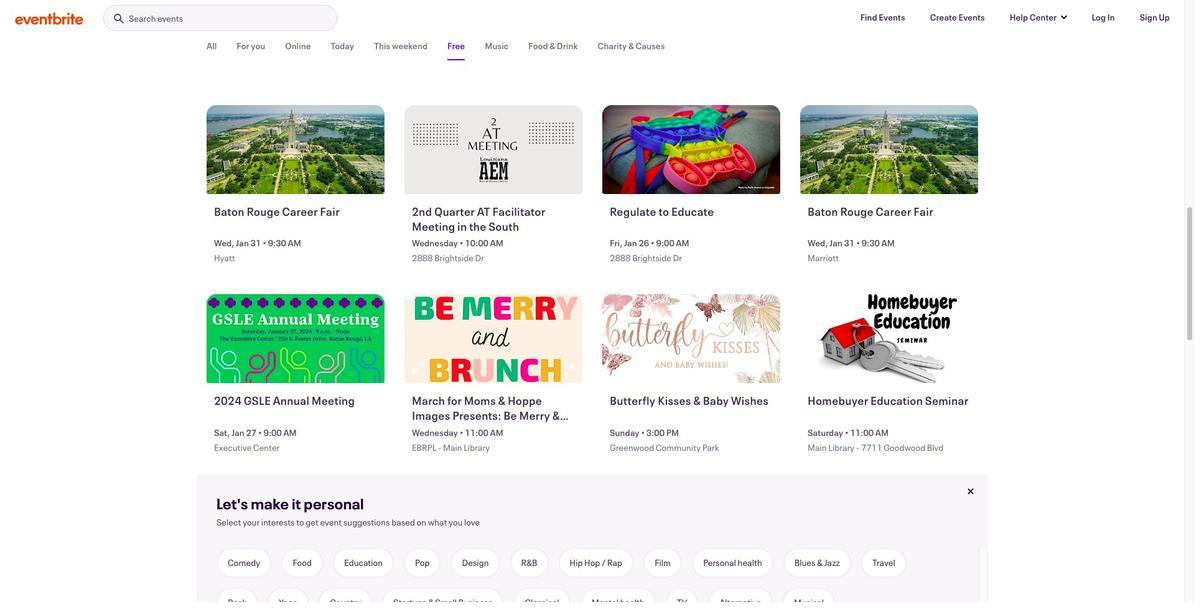 Task type: describe. For each thing, give the bounding box(es) containing it.
am inside wed, jan 31 •  9:30 am hyatt
[[288, 237, 301, 249]]

butterfly
[[610, 394, 656, 409]]

3:00
[[647, 427, 665, 439]]

charity
[[598, 40, 627, 52]]

search events
[[129, 12, 183, 24]]

baton rouge career fair for wed, jan 31 •  9:30 am hyatt
[[214, 204, 340, 219]]

2nd quarter at facilitator meeting in the south link
[[412, 204, 578, 235]]

fri, jan 26 •  9:00 am 2888 brightside dr
[[610, 237, 690, 264]]

sat, jan 27 •  9:00 am executive center
[[214, 427, 297, 454]]

career for wed, jan 31 •  9:30 am hyatt
[[282, 204, 318, 219]]

travel
[[873, 557, 896, 569]]

hip
[[570, 557, 583, 569]]

brightside inside the 2nd quarter at facilitator meeting in the south wednesday • 10:00 am 2888 brightside dr
[[435, 252, 474, 264]]

events
[[157, 12, 183, 24]]

gsle
[[244, 394, 271, 409]]

7711
[[862, 442, 882, 454]]

jazz
[[825, 557, 840, 569]]

create events
[[930, 11, 985, 23]]

at
[[477, 204, 490, 219]]

for you
[[237, 40, 265, 52]]

education button
[[333, 548, 394, 578]]

blues
[[795, 557, 816, 569]]

log in link
[[1082, 5, 1125, 30]]

hyatt
[[214, 252, 235, 264]]

2024 gsle annual meeting link
[[214, 394, 380, 424]]

jan for executive
[[232, 427, 245, 439]]

film button
[[644, 548, 682, 578]]

blues & jazz
[[795, 557, 840, 569]]

31 for hyatt
[[251, 237, 261, 249]]

community
[[656, 442, 701, 454]]

baton rouge career fair link for wed, jan 31 •  9:30 am marriott
[[808, 204, 974, 235]]

• inside saturday • 11:00 am main library - 7711 goodwood blvd
[[845, 427, 849, 439]]

& left baby
[[694, 394, 701, 409]]

sign
[[1140, 11, 1158, 23]]

dr inside fri, jan 26 •  9:00 am 2888 brightside dr
[[673, 252, 682, 264]]

design button
[[451, 548, 500, 578]]

park
[[703, 442, 719, 454]]

• inside sat, jan 27 •  9:00 am executive center
[[258, 427, 262, 439]]

film
[[655, 557, 671, 569]]

wed, jan 31 •  9:30 am hyatt
[[214, 237, 301, 264]]

march for moms & hoppe images presents: be merry & brunch link
[[412, 394, 578, 438]]

baton rouge career fair primary image image for wed, jan 31 •  9:30 am hyatt
[[207, 105, 385, 194]]

quarter
[[434, 204, 475, 219]]

charity & causes
[[598, 40, 665, 52]]

center inside sat, jan 27 •  9:00 am executive center
[[253, 442, 280, 454]]

27
[[246, 427, 257, 439]]

1 vertical spatial meeting
[[312, 394, 355, 409]]

images
[[412, 409, 450, 423]]

• inside wed, jan 31 •  9:30 am hyatt
[[263, 237, 266, 249]]

food for food
[[293, 557, 312, 569]]

kisses
[[658, 394, 691, 409]]

fair for wed, jan 31 •  9:30 am marriott
[[914, 204, 934, 219]]

personal
[[704, 557, 736, 569]]

• inside sunday • 3:00 pm greenwood community park
[[641, 427, 645, 439]]

let's make it personal select your interests to get event suggestions based on what you love
[[217, 494, 480, 528]]

& right moms
[[498, 394, 506, 409]]

personal health button
[[692, 548, 774, 578]]

find events
[[861, 11, 906, 23]]

2024
[[214, 394, 242, 409]]

9:30 for wed, jan 31 •  9:30 am hyatt
[[268, 237, 286, 249]]

help center
[[1010, 11, 1057, 23]]

moms
[[464, 394, 496, 409]]

personal
[[304, 494, 364, 514]]

brunch
[[412, 423, 449, 438]]

in
[[1108, 11, 1115, 23]]

greenwood
[[610, 442, 654, 454]]

wishes
[[731, 394, 769, 409]]

regulate
[[610, 204, 657, 219]]

baton rouge career fair link for wed, jan 31 •  9:30 am hyatt
[[214, 204, 380, 235]]

pop button
[[404, 548, 441, 578]]

comedy button
[[217, 548, 272, 578]]

meeting inside the 2nd quarter at facilitator meeting in the south wednesday • 10:00 am 2888 brightside dr
[[412, 219, 455, 234]]

search
[[129, 12, 156, 24]]

library inside the wednesday • 11:00 am ebrpl - main library
[[464, 442, 490, 454]]

in
[[458, 219, 467, 234]]

causes
[[636, 40, 665, 52]]

based
[[392, 517, 415, 528]]

help
[[1010, 11, 1029, 23]]

2024 gsle annual meeting primary image image
[[207, 295, 385, 384]]

food button
[[282, 548, 323, 578]]

rouge for wed, jan 31 •  9:30 am hyatt
[[247, 204, 280, 219]]

it
[[292, 494, 301, 514]]

your
[[243, 517, 260, 528]]

march
[[412, 394, 445, 409]]

interests
[[261, 517, 295, 528]]

homebuyer
[[808, 394, 869, 409]]

travel button
[[862, 548, 907, 578]]

online button
[[285, 32, 311, 59]]

baton for wed, jan 31 •  9:30 am marriott
[[808, 204, 838, 219]]

31 for marriott
[[844, 237, 855, 249]]

this weekend
[[374, 40, 428, 52]]

fri,
[[610, 237, 623, 249]]

wed, for wed, jan 31 •  9:30 am marriott
[[808, 237, 828, 249]]

• inside fri, jan 26 •  9:00 am 2888 brightside dr
[[651, 237, 655, 249]]

events for create events
[[959, 11, 985, 23]]

• inside wed, jan 31 •  9:30 am marriott
[[857, 237, 860, 249]]

find events link
[[851, 5, 916, 30]]

let's
[[217, 494, 248, 514]]

jan for marriott
[[830, 237, 843, 249]]

9:00 for gsle
[[264, 427, 282, 439]]

brightside inside fri, jan 26 •  9:00 am 2888 brightside dr
[[633, 252, 672, 264]]

free
[[448, 40, 465, 52]]

/
[[602, 557, 606, 569]]

wednesday inside the 2nd quarter at facilitator meeting in the south wednesday • 10:00 am 2888 brightside dr
[[412, 237, 458, 249]]

• inside the wednesday • 11:00 am ebrpl - main library
[[460, 427, 464, 439]]

up
[[1159, 11, 1170, 23]]

search events button
[[103, 5, 337, 32]]

baton rouge career fair for wed, jan 31 •  9:30 am marriott
[[808, 204, 934, 219]]

create
[[930, 11, 957, 23]]

homebuyer education seminar primary image image
[[801, 295, 979, 384]]



Task type: locate. For each thing, give the bounding box(es) containing it.
events
[[879, 11, 906, 23], [959, 11, 985, 23]]

2 baton rouge career fair primary image image from the left
[[801, 105, 979, 194]]

0 vertical spatial education
[[871, 394, 923, 409]]

select
[[217, 517, 241, 528]]

1 horizontal spatial 31
[[844, 237, 855, 249]]

events right create
[[959, 11, 985, 23]]

hoppe
[[508, 394, 542, 409]]

baton up hyatt
[[214, 204, 245, 219]]

2 brightside from the left
[[633, 252, 672, 264]]

jan inside wed, jan 31 •  9:30 am hyatt
[[236, 237, 249, 249]]

baton rouge career fair
[[214, 204, 340, 219], [808, 204, 934, 219]]

2 baton rouge career fair link from the left
[[808, 204, 974, 235]]

1 dr from the left
[[475, 252, 484, 264]]

- right ebrpl at the left of the page
[[438, 442, 442, 454]]

1 fair from the left
[[320, 204, 340, 219]]

library down presents:
[[464, 442, 490, 454]]

2 events from the left
[[959, 11, 985, 23]]

1 horizontal spatial to
[[659, 204, 669, 219]]

2888 down 2nd
[[412, 252, 433, 264]]

1 baton rouge career fair primary image image from the left
[[207, 105, 385, 194]]

career for wed, jan 31 •  9:30 am marriott
[[876, 204, 912, 219]]

1 11:00 from the left
[[465, 427, 489, 439]]

0 horizontal spatial wed,
[[214, 237, 234, 249]]

2 9:30 from the left
[[862, 237, 880, 249]]

main down brunch
[[443, 442, 462, 454]]

0 horizontal spatial brightside
[[435, 252, 474, 264]]

homebuyer education seminar
[[808, 394, 969, 409]]

0 vertical spatial food
[[529, 40, 548, 52]]

1 events from the left
[[879, 11, 906, 23]]

jan inside wed, jan 31 •  9:30 am marriott
[[830, 237, 843, 249]]

1 baton rouge career fair link from the left
[[214, 204, 380, 235]]

1 horizontal spatial career
[[876, 204, 912, 219]]

education inside homebuyer education seminar link
[[871, 394, 923, 409]]

31 inside wed, jan 31 •  9:30 am hyatt
[[251, 237, 261, 249]]

0 vertical spatial 9:00
[[656, 237, 675, 249]]

to inside "let's make it personal select your interests to get event suggestions based on what you love"
[[296, 517, 304, 528]]

fair for wed, jan 31 •  9:30 am hyatt
[[320, 204, 340, 219]]

1 horizontal spatial food
[[529, 40, 548, 52]]

wed, inside wed, jan 31 •  9:30 am marriott
[[808, 237, 828, 249]]

0 horizontal spatial events
[[879, 11, 906, 23]]

jan for hyatt
[[236, 237, 249, 249]]

1 horizontal spatial meeting
[[412, 219, 455, 234]]

dr down the 10:00
[[475, 252, 484, 264]]

suggestions
[[343, 517, 390, 528]]

1 horizontal spatial 9:00
[[656, 237, 675, 249]]

wednesday down in
[[412, 237, 458, 249]]

to inside regulate to educate link
[[659, 204, 669, 219]]

wed, for wed, jan 31 •  9:30 am hyatt
[[214, 237, 234, 249]]

hip hop / rap
[[570, 557, 623, 569]]

wed, up the "marriott"
[[808, 237, 828, 249]]

0 horizontal spatial fair
[[320, 204, 340, 219]]

pm
[[667, 427, 679, 439]]

2 - from the left
[[857, 442, 860, 454]]

2nd quarter at facilitator meeting in the south primary image image
[[405, 105, 583, 194]]

2 fair from the left
[[914, 204, 934, 219]]

baton rouge career fair up wed, jan 31 •  9:30 am hyatt
[[214, 204, 340, 219]]

& right the charity
[[629, 40, 634, 52]]

0 horizontal spatial baton rouge career fair link
[[214, 204, 380, 235]]

9:30 inside wed, jan 31 •  9:30 am hyatt
[[268, 237, 286, 249]]

2 11:00 from the left
[[851, 427, 874, 439]]

0 horizontal spatial baton rouge career fair primary image image
[[207, 105, 385, 194]]

charity & causes button
[[598, 32, 665, 59]]

find
[[861, 11, 878, 23]]

1 horizontal spatial education
[[871, 394, 923, 409]]

0 vertical spatial you
[[251, 40, 265, 52]]

wednesday • 11:00 am ebrpl - main library
[[412, 427, 504, 454]]

1 horizontal spatial dr
[[673, 252, 682, 264]]

career up wed, jan 31 •  9:30 am marriott
[[876, 204, 912, 219]]

1 horizontal spatial library
[[829, 442, 855, 454]]

1 horizontal spatial 9:30
[[862, 237, 880, 249]]

2 wednesday from the top
[[412, 427, 458, 439]]

career
[[282, 204, 318, 219], [876, 204, 912, 219]]

1 horizontal spatial baton rouge career fair link
[[808, 204, 974, 235]]

presents:
[[453, 409, 502, 423]]

today
[[331, 40, 354, 52]]

jan for 2888
[[624, 237, 637, 249]]

0 horizontal spatial to
[[296, 517, 304, 528]]

2888
[[412, 252, 433, 264], [610, 252, 631, 264]]

2nd quarter at facilitator meeting in the south wednesday • 10:00 am 2888 brightside dr
[[412, 204, 546, 264]]

- inside saturday • 11:00 am main library - 7711 goodwood blvd
[[857, 442, 860, 454]]

0 horizontal spatial baton rouge career fair
[[214, 204, 340, 219]]

11:00 inside the wednesday • 11:00 am ebrpl - main library
[[465, 427, 489, 439]]

baby
[[703, 394, 729, 409]]

eventbrite image
[[15, 13, 83, 25]]

to left educate
[[659, 204, 669, 219]]

to
[[659, 204, 669, 219], [296, 517, 304, 528]]

today button
[[331, 32, 354, 59]]

for
[[237, 40, 249, 52]]

baton rouge career fair primary image image for wed, jan 31 •  9:30 am marriott
[[801, 105, 979, 194]]

main inside saturday • 11:00 am main library - 7711 goodwood blvd
[[808, 442, 827, 454]]

facilitator
[[493, 204, 546, 219]]

sunday
[[610, 427, 640, 439]]

2 library from the left
[[829, 442, 855, 454]]

2 baton from the left
[[808, 204, 838, 219]]

1 brightside from the left
[[435, 252, 474, 264]]

9:30 for wed, jan 31 •  9:30 am marriott
[[862, 237, 880, 249]]

weekend
[[392, 40, 428, 52]]

education down suggestions
[[344, 557, 383, 569]]

education inside education button
[[344, 557, 383, 569]]

wednesday
[[412, 237, 458, 249], [412, 427, 458, 439]]

jan inside sat, jan 27 •  9:00 am executive center
[[232, 427, 245, 439]]

0 horizontal spatial main
[[443, 442, 462, 454]]

baton rouge career fair link up wed, jan 31 •  9:30 am hyatt
[[214, 204, 380, 235]]

food left drink
[[529, 40, 548, 52]]

2 31 from the left
[[844, 237, 855, 249]]

fair
[[320, 204, 340, 219], [914, 204, 934, 219]]

center down 27
[[253, 442, 280, 454]]

get
[[306, 517, 319, 528]]

1 vertical spatial 9:00
[[264, 427, 282, 439]]

ebrpl
[[412, 442, 437, 454]]

9:00 for to
[[656, 237, 675, 249]]

on
[[417, 517, 427, 528]]

what
[[428, 517, 447, 528]]

music button
[[485, 32, 509, 59]]

wed, inside wed, jan 31 •  9:30 am hyatt
[[214, 237, 234, 249]]

1 horizontal spatial baton rouge career fair
[[808, 204, 934, 219]]

31
[[251, 237, 261, 249], [844, 237, 855, 249]]

0 horizontal spatial you
[[251, 40, 265, 52]]

am inside sat, jan 27 •  9:00 am executive center
[[283, 427, 297, 439]]

1 vertical spatial you
[[449, 517, 463, 528]]

marriott
[[808, 252, 839, 264]]

baton rouge career fair link up wed, jan 31 •  9:30 am marriott
[[808, 204, 974, 235]]

0 horizontal spatial 9:00
[[264, 427, 282, 439]]

baton up the "marriott"
[[808, 204, 838, 219]]

1 vertical spatial education
[[344, 557, 383, 569]]

2 wed, from the left
[[808, 237, 828, 249]]

11:00 for education
[[851, 427, 874, 439]]

meeting right the annual
[[312, 394, 355, 409]]

0 horizontal spatial 11:00
[[465, 427, 489, 439]]

1 horizontal spatial wed,
[[808, 237, 828, 249]]

food down the get
[[293, 557, 312, 569]]

1 horizontal spatial baton rouge career fair primary image image
[[801, 105, 979, 194]]

brightside
[[435, 252, 474, 264], [633, 252, 672, 264]]

center
[[1030, 11, 1057, 23], [253, 442, 280, 454]]

1 vertical spatial center
[[253, 442, 280, 454]]

9:00 inside fri, jan 26 •  9:00 am 2888 brightside dr
[[656, 237, 675, 249]]

0 horizontal spatial 31
[[251, 237, 261, 249]]

0 horizontal spatial rouge
[[247, 204, 280, 219]]

goodwood
[[884, 442, 926, 454]]

- left 7711
[[857, 442, 860, 454]]

& left jazz
[[817, 557, 823, 569]]

1 2888 from the left
[[412, 252, 433, 264]]

- inside the wednesday • 11:00 am ebrpl - main library
[[438, 442, 442, 454]]

0 horizontal spatial center
[[253, 442, 280, 454]]

0 vertical spatial to
[[659, 204, 669, 219]]

dr down regulate to educate link
[[673, 252, 682, 264]]

1 9:30 from the left
[[268, 237, 286, 249]]

1 rouge from the left
[[247, 204, 280, 219]]

library down saturday
[[829, 442, 855, 454]]

1 horizontal spatial rouge
[[841, 204, 874, 219]]

free button
[[448, 32, 465, 60]]

jan inside fri, jan 26 •  9:00 am 2888 brightside dr
[[624, 237, 637, 249]]

butterfly kisses & baby wishes
[[610, 394, 769, 409]]

log in
[[1092, 11, 1115, 23]]

0 horizontal spatial baton
[[214, 204, 245, 219]]

education
[[871, 394, 923, 409], [344, 557, 383, 569]]

main inside the wednesday • 11:00 am ebrpl - main library
[[443, 442, 462, 454]]

saturday
[[808, 427, 844, 439]]

1 horizontal spatial you
[[449, 517, 463, 528]]

library
[[464, 442, 490, 454], [829, 442, 855, 454]]

executive
[[214, 442, 252, 454]]

main
[[443, 442, 462, 454], [808, 442, 827, 454]]

2888 down fri,
[[610, 252, 631, 264]]

regulate to educate primary image image
[[603, 105, 781, 194]]

seminar
[[925, 394, 969, 409]]

baton
[[214, 204, 245, 219], [808, 204, 838, 219]]

11:00 for for
[[465, 427, 489, 439]]

1 horizontal spatial fair
[[914, 204, 934, 219]]

baton rouge career fair primary image image
[[207, 105, 385, 194], [801, 105, 979, 194]]

26
[[639, 237, 649, 249]]

9:00 inside sat, jan 27 •  9:00 am executive center
[[264, 427, 282, 439]]

food for food & drink
[[529, 40, 548, 52]]

2 2888 from the left
[[610, 252, 631, 264]]

baton for wed, jan 31 •  9:30 am hyatt
[[214, 204, 245, 219]]

2 rouge from the left
[[841, 204, 874, 219]]

merry
[[519, 409, 550, 423]]

meeting left in
[[412, 219, 455, 234]]

1 main from the left
[[443, 442, 462, 454]]

0 vertical spatial meeting
[[412, 219, 455, 234]]

the
[[469, 219, 487, 234]]

all
[[207, 40, 217, 52]]

0 vertical spatial center
[[1030, 11, 1057, 23]]

1 baton rouge career fair from the left
[[214, 204, 340, 219]]

31 inside wed, jan 31 •  9:30 am marriott
[[844, 237, 855, 249]]

am inside fri, jan 26 •  9:00 am 2888 brightside dr
[[676, 237, 690, 249]]

center right help
[[1030, 11, 1057, 23]]

am inside the 2nd quarter at facilitator meeting in the south wednesday • 10:00 am 2888 brightside dr
[[490, 237, 504, 249]]

0 horizontal spatial -
[[438, 442, 442, 454]]

events right find
[[879, 11, 906, 23]]

1 library from the left
[[464, 442, 490, 454]]

0 horizontal spatial dr
[[475, 252, 484, 264]]

1 horizontal spatial 2888
[[610, 252, 631, 264]]

0 horizontal spatial 9:30
[[268, 237, 286, 249]]

educate
[[672, 204, 714, 219]]

event
[[320, 517, 342, 528]]

0 horizontal spatial library
[[464, 442, 490, 454]]

meeting
[[412, 219, 455, 234], [312, 394, 355, 409]]

butterfly kisses & baby wishes link
[[610, 394, 776, 424]]

2888 inside the 2nd quarter at facilitator meeting in the south wednesday • 10:00 am 2888 brightside dr
[[412, 252, 433, 264]]

drink
[[557, 40, 578, 52]]

create events link
[[920, 5, 995, 30]]

main down saturday
[[808, 442, 827, 454]]

1 horizontal spatial 11:00
[[851, 427, 874, 439]]

am inside saturday • 11:00 am main library - 7711 goodwood blvd
[[876, 427, 889, 439]]

2 dr from the left
[[673, 252, 682, 264]]

to left the get
[[296, 517, 304, 528]]

dr
[[475, 252, 484, 264], [673, 252, 682, 264]]

1 vertical spatial to
[[296, 517, 304, 528]]

hop
[[585, 557, 600, 569]]

march for moms & hoppe images presents: be merry & brunch
[[412, 394, 560, 438]]

r&b button
[[510, 548, 549, 578]]

wed, up hyatt
[[214, 237, 234, 249]]

1 baton from the left
[[214, 204, 245, 219]]

0 horizontal spatial 2888
[[412, 252, 433, 264]]

rouge up wed, jan 31 •  9:30 am marriott
[[841, 204, 874, 219]]

health
[[738, 557, 762, 569]]

rouge for wed, jan 31 •  9:30 am marriott
[[841, 204, 874, 219]]

11:00 up 7711
[[851, 427, 874, 439]]

1 vertical spatial wednesday
[[412, 427, 458, 439]]

1 horizontal spatial brightside
[[633, 252, 672, 264]]

0 horizontal spatial food
[[293, 557, 312, 569]]

& left drink
[[550, 40, 555, 52]]

baton rouge career fair up wed, jan 31 •  9:30 am marriott
[[808, 204, 934, 219]]

0 vertical spatial wednesday
[[412, 237, 458, 249]]

11:00 inside saturday • 11:00 am main library - 7711 goodwood blvd
[[851, 427, 874, 439]]

rouge up wed, jan 31 •  9:30 am hyatt
[[247, 204, 280, 219]]

• inside the 2nd quarter at facilitator meeting in the south wednesday • 10:00 am 2888 brightside dr
[[460, 237, 464, 249]]

1 vertical spatial food
[[293, 557, 312, 569]]

2 career from the left
[[876, 204, 912, 219]]

& right merry
[[553, 409, 560, 423]]

r&b
[[521, 557, 538, 569]]

you inside button
[[251, 40, 265, 52]]

1 horizontal spatial baton
[[808, 204, 838, 219]]

all button
[[207, 32, 217, 59]]

1 horizontal spatial main
[[808, 442, 827, 454]]

1 career from the left
[[282, 204, 318, 219]]

1 31 from the left
[[251, 237, 261, 249]]

am
[[288, 237, 301, 249], [490, 237, 504, 249], [676, 237, 690, 249], [882, 237, 895, 249], [283, 427, 297, 439], [490, 427, 504, 439], [876, 427, 889, 439]]

education up saturday • 11:00 am main library - 7711 goodwood blvd
[[871, 394, 923, 409]]

library inside saturday • 11:00 am main library - 7711 goodwood blvd
[[829, 442, 855, 454]]

wednesday down images
[[412, 427, 458, 439]]

1 wednesday from the top
[[412, 237, 458, 249]]

wednesday inside the wednesday • 11:00 am ebrpl - main library
[[412, 427, 458, 439]]

brightside down the 10:00
[[435, 252, 474, 264]]

you inside "let's make it personal select your interests to get event suggestions based on what you love"
[[449, 517, 463, 528]]

sign up
[[1140, 11, 1170, 23]]

1 - from the left
[[438, 442, 442, 454]]

& inside button
[[629, 40, 634, 52]]

0 horizontal spatial career
[[282, 204, 318, 219]]

dr inside the 2nd quarter at facilitator meeting in the south wednesday • 10:00 am 2888 brightside dr
[[475, 252, 484, 264]]

9:00 right 26
[[656, 237, 675, 249]]

events for find events
[[879, 11, 906, 23]]

march for moms & hoppe images presents: be merry & brunch primary image image
[[405, 295, 583, 384]]

1 horizontal spatial events
[[959, 11, 985, 23]]

0 horizontal spatial education
[[344, 557, 383, 569]]

for you button
[[237, 32, 265, 59]]

you left love
[[449, 517, 463, 528]]

blvd
[[927, 442, 944, 454]]

1 horizontal spatial -
[[857, 442, 860, 454]]

sign up link
[[1130, 5, 1180, 30]]

0 horizontal spatial meeting
[[312, 394, 355, 409]]

10:00
[[465, 237, 489, 249]]

2 main from the left
[[808, 442, 827, 454]]

career up wed, jan 31 •  9:30 am hyatt
[[282, 204, 318, 219]]

9:00 right 27
[[264, 427, 282, 439]]

9:30 inside wed, jan 31 •  9:30 am marriott
[[862, 237, 880, 249]]

1 wed, from the left
[[214, 237, 234, 249]]

butterfly kisses & baby wishes primary image image
[[603, 295, 781, 384]]

2888 inside fri, jan 26 •  9:00 am 2888 brightside dr
[[610, 252, 631, 264]]

sunday • 3:00 pm greenwood community park
[[610, 427, 719, 454]]

am inside wed, jan 31 •  9:30 am marriott
[[882, 237, 895, 249]]

regulate to educate
[[610, 204, 714, 219]]

brightside down 26
[[633, 252, 672, 264]]

rouge
[[247, 204, 280, 219], [841, 204, 874, 219]]

1 horizontal spatial center
[[1030, 11, 1057, 23]]

you right for
[[251, 40, 265, 52]]

am inside the wednesday • 11:00 am ebrpl - main library
[[490, 427, 504, 439]]

2 baton rouge career fair from the left
[[808, 204, 934, 219]]

11:00 down presents:
[[465, 427, 489, 439]]



Task type: vqa. For each thing, say whether or not it's contained in the screenshot.
boy
no



